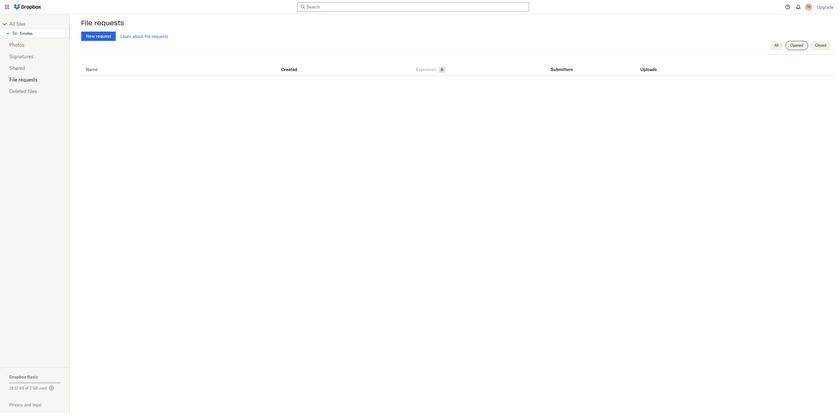 Task type: describe. For each thing, give the bounding box(es) containing it.
all for all files
[[9, 21, 15, 27]]

files for deleted files
[[28, 89, 37, 94]]

and
[[24, 403, 31, 408]]

files for all files
[[16, 21, 26, 27]]

basic
[[27, 375, 38, 380]]

legal
[[32, 403, 42, 408]]

0 vertical spatial requests
[[94, 19, 124, 27]]

0 vertical spatial file requests
[[81, 19, 124, 27]]

2 column header from the left
[[641, 59, 664, 73]]

emotes
[[20, 31, 33, 36]]

learn about file requests link
[[120, 34, 168, 39]]

learn
[[120, 34, 131, 39]]

Search in folder "Dropbox" text field
[[307, 4, 519, 10]]

used
[[39, 387, 47, 391]]

all files link
[[9, 19, 70, 29]]

1 column header from the left
[[551, 59, 574, 73]]

tb
[[807, 5, 811, 9]]

tb button
[[805, 2, 814, 12]]

created button
[[281, 66, 297, 73]]

2 horizontal spatial requests
[[152, 34, 168, 39]]

0 horizontal spatial file requests
[[9, 77, 37, 83]]

get more space image
[[48, 385, 55, 392]]

closed button
[[811, 41, 832, 50]]

new
[[86, 34, 95, 39]]

about
[[133, 34, 144, 39]]

file requests link
[[9, 74, 60, 86]]

signatures
[[9, 54, 33, 60]]

emotes link
[[12, 30, 64, 37]]

photos link
[[9, 39, 60, 51]]

global header element
[[0, 0, 839, 14]]

privacy and legal
[[9, 403, 42, 408]]

new request button
[[81, 32, 116, 41]]

28.57 kb of 2 gb used
[[9, 387, 47, 391]]

dropbox logo - go to the homepage image
[[12, 2, 43, 12]]

deleted
[[9, 89, 26, 94]]

dropbox
[[9, 375, 26, 380]]

0 horizontal spatial requests
[[19, 77, 37, 83]]



Task type: locate. For each thing, give the bounding box(es) containing it.
signatures link
[[9, 51, 60, 62]]

all up photos
[[9, 21, 15, 27]]

1 horizontal spatial requests
[[94, 19, 124, 27]]

pro trial element
[[437, 66, 446, 73]]

privacy and legal link
[[9, 403, 70, 408]]

all for all
[[775, 43, 779, 48]]

of
[[25, 387, 29, 391]]

0 horizontal spatial column header
[[551, 59, 574, 73]]

requests up deleted files at the top of page
[[19, 77, 37, 83]]

file requests
[[81, 19, 124, 27], [9, 77, 37, 83]]

file requests up deleted files at the top of page
[[9, 77, 37, 83]]

closed
[[816, 43, 827, 48]]

opened
[[791, 43, 804, 48]]

files inside tree
[[16, 21, 26, 27]]

0 vertical spatial files
[[16, 21, 26, 27]]

opened button
[[786, 41, 809, 50]]

learn about file requests
[[120, 34, 168, 39]]

1 horizontal spatial file
[[81, 19, 92, 27]]

gb
[[33, 387, 38, 391]]

all files tree
[[1, 19, 70, 38]]

dropbox basic
[[9, 375, 38, 380]]

all
[[9, 21, 15, 27], [775, 43, 779, 48]]

1 horizontal spatial all
[[775, 43, 779, 48]]

file up new
[[81, 19, 92, 27]]

0 vertical spatial file
[[81, 19, 92, 27]]

photos
[[9, 42, 24, 48]]

1 vertical spatial file requests
[[9, 77, 37, 83]]

upgrade
[[817, 4, 834, 9]]

file down shared
[[9, 77, 17, 83]]

shared link
[[9, 62, 60, 74]]

all inside button
[[775, 43, 779, 48]]

all left opened on the right of page
[[775, 43, 779, 48]]

row
[[81, 57, 834, 76]]

created
[[281, 67, 297, 72]]

0 horizontal spatial file
[[9, 77, 17, 83]]

1 vertical spatial file
[[9, 77, 17, 83]]

request
[[96, 34, 111, 39]]

1 horizontal spatial files
[[28, 89, 37, 94]]

1 horizontal spatial file requests
[[81, 19, 124, 27]]

deleted files
[[9, 89, 37, 94]]

privacy
[[9, 403, 23, 408]]

file
[[81, 19, 92, 27], [9, 77, 17, 83]]

requests
[[94, 19, 124, 27], [152, 34, 168, 39], [19, 77, 37, 83]]

files down "file requests" link
[[28, 89, 37, 94]]

name
[[86, 67, 98, 72]]

kb
[[19, 387, 24, 391]]

shared
[[9, 65, 25, 71]]

all inside tree
[[9, 21, 15, 27]]

all button
[[770, 41, 784, 50]]

upgrade link
[[817, 4, 834, 9]]

2 vertical spatial requests
[[19, 77, 37, 83]]

1 vertical spatial files
[[28, 89, 37, 94]]

column header
[[551, 59, 574, 73], [641, 59, 664, 73]]

requests right file
[[152, 34, 168, 39]]

requests up request
[[94, 19, 124, 27]]

files
[[16, 21, 26, 27], [28, 89, 37, 94]]

new request
[[86, 34, 111, 39]]

row containing name
[[81, 57, 834, 76]]

0 vertical spatial all
[[9, 21, 15, 27]]

2
[[30, 387, 32, 391]]

0 horizontal spatial all
[[9, 21, 15, 27]]

all files
[[9, 21, 26, 27]]

1 horizontal spatial column header
[[641, 59, 664, 73]]

0 horizontal spatial files
[[16, 21, 26, 27]]

1 vertical spatial all
[[775, 43, 779, 48]]

28.57
[[9, 387, 18, 391]]

file requests up request
[[81, 19, 124, 27]]

files up emotes
[[16, 21, 26, 27]]

file
[[145, 34, 151, 39]]

deleted files link
[[9, 86, 60, 97]]

1 vertical spatial requests
[[152, 34, 168, 39]]



Task type: vqa. For each thing, say whether or not it's contained in the screenshot.
All within the TREE
yes



